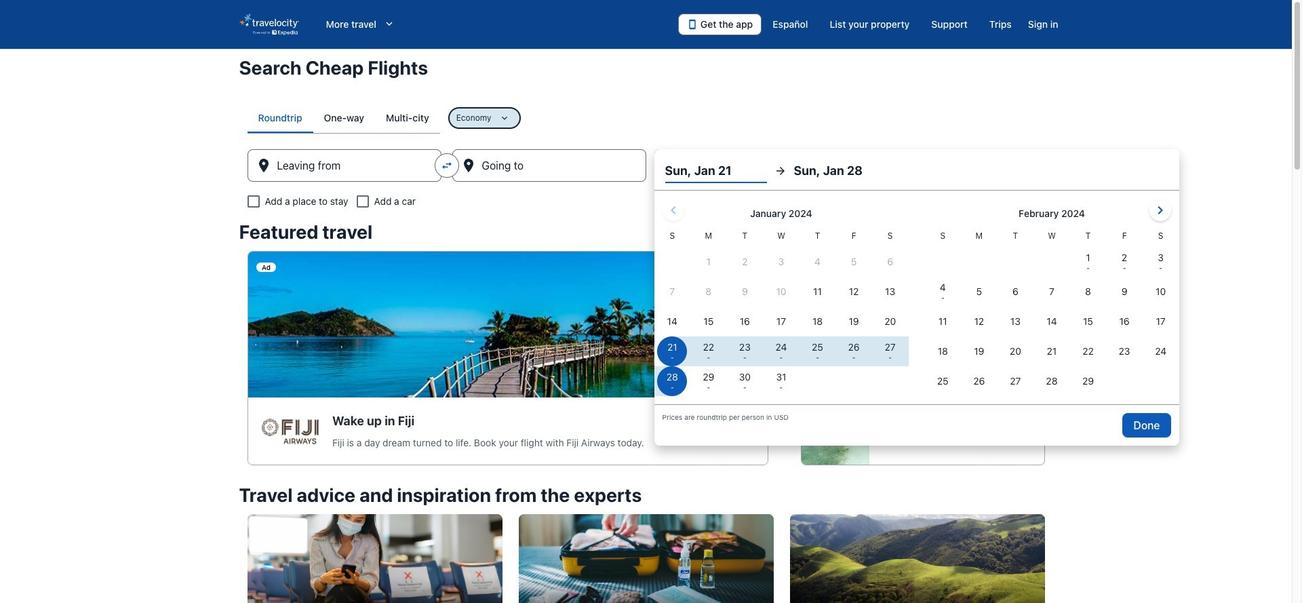 Task type: locate. For each thing, give the bounding box(es) containing it.
next month image
[[1152, 202, 1169, 218]]

previous month image
[[665, 202, 682, 218]]

travel advice and inspiration from the experts region
[[231, 476, 1062, 603]]

tab list
[[247, 103, 440, 133]]

main content
[[0, 49, 1293, 603]]



Task type: describe. For each thing, give the bounding box(es) containing it.
download the app button image
[[687, 19, 698, 30]]

swap origin and destination values image
[[441, 159, 453, 172]]

travelocity logo image
[[239, 14, 299, 35]]

featured travel region
[[231, 213, 1062, 476]]



Task type: vqa. For each thing, say whether or not it's contained in the screenshot.
Next month icon at the top
yes



